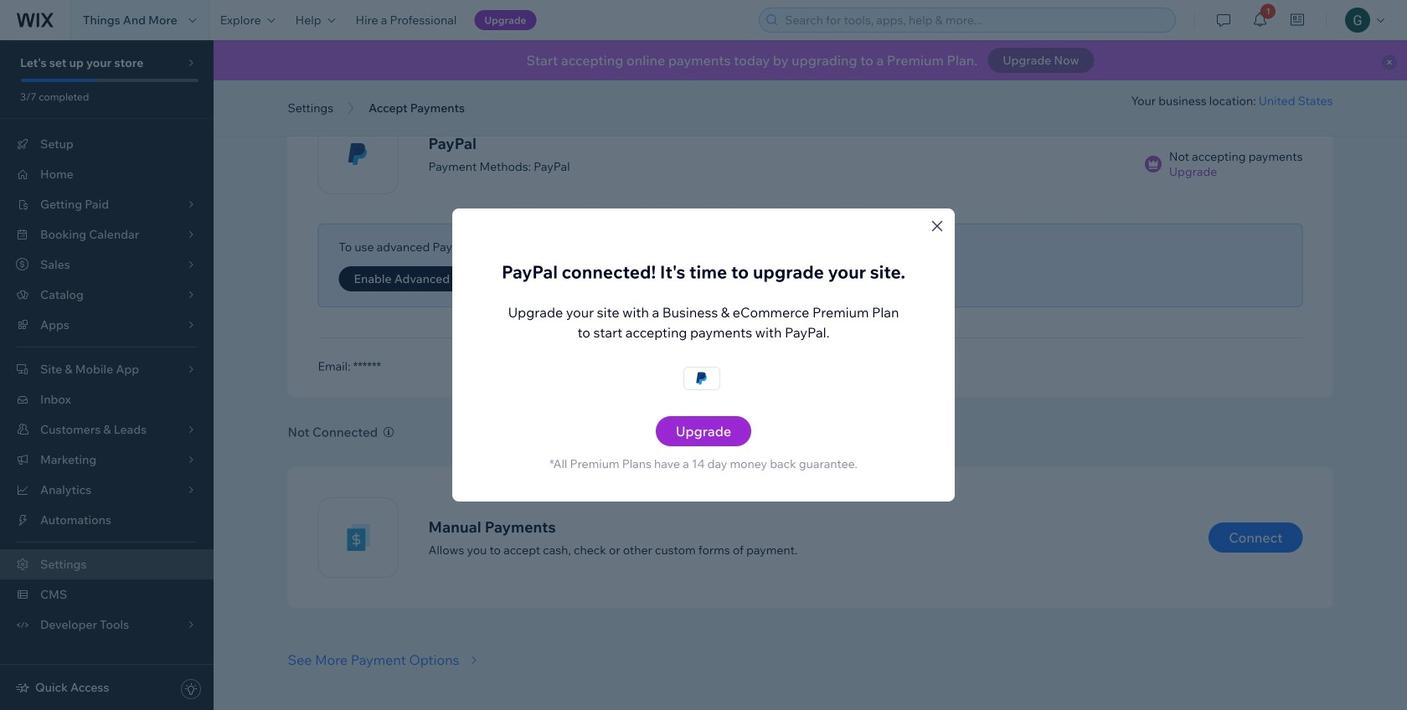 Task type: describe. For each thing, give the bounding box(es) containing it.
Search for tools, apps, help & more... field
[[780, 8, 1171, 32]]

sidebar element
[[0, 40, 214, 711]]

paypal image
[[685, 370, 720, 388]]



Task type: vqa. For each thing, say whether or not it's contained in the screenshot.
SEARCH FOR TOOLS, APPS, HELP & MORE... field
yes



Task type: locate. For each thing, give the bounding box(es) containing it.
alert
[[214, 40, 1408, 80]]



